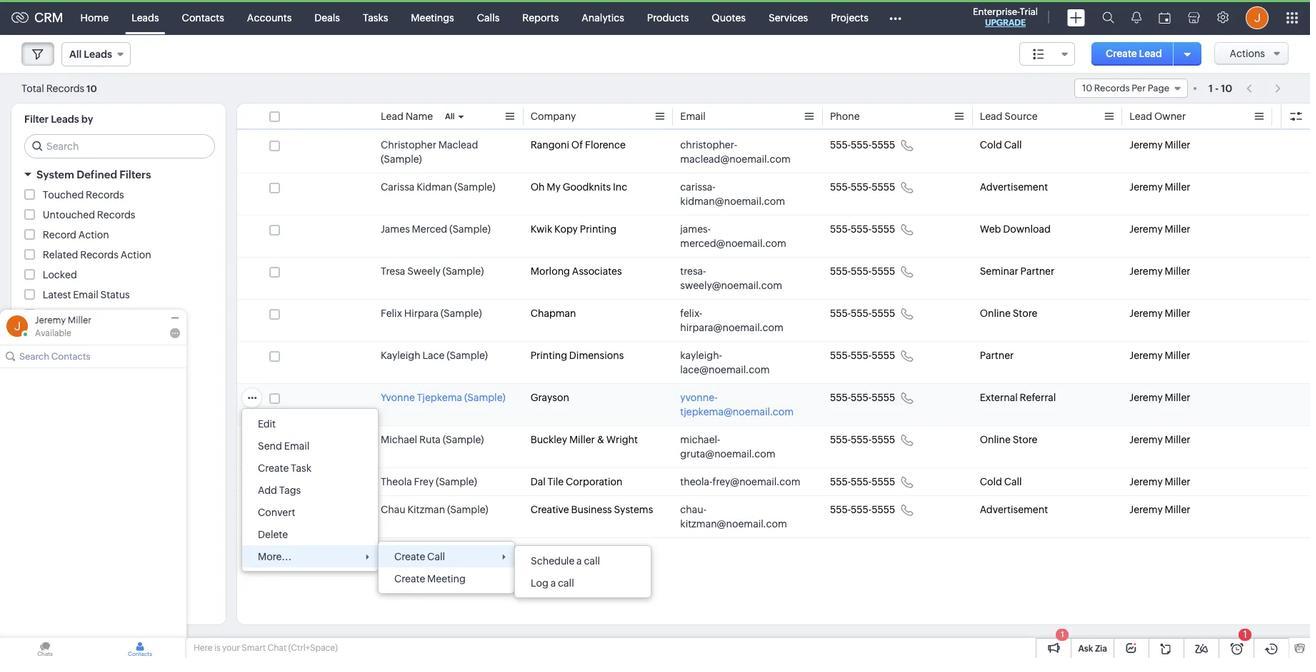 Task type: locate. For each thing, give the bounding box(es) containing it.
2 vertical spatial email
[[284, 441, 310, 452]]

(sample) for yvonne tjepkema (sample)
[[464, 392, 506, 404]]

total records 10
[[21, 83, 97, 94]]

a for log
[[551, 578, 556, 589]]

1 5555 from the top
[[872, 139, 895, 151]]

store down seminar partner
[[1013, 308, 1038, 319]]

4 555-555-5555 from the top
[[830, 266, 895, 277]]

5555 for yvonne- tjepkema@noemail.com
[[872, 392, 895, 404]]

2 store from the top
[[1013, 434, 1038, 446]]

contacts
[[182, 12, 224, 23]]

(sample) right frey
[[436, 476, 477, 488]]

leads left by
[[51, 114, 79, 125]]

0 horizontal spatial 10
[[86, 83, 97, 94]]

(sample) right the kidman
[[454, 181, 495, 193]]

james merced (sample)
[[381, 224, 491, 235]]

3 5555 from the top
[[872, 224, 895, 235]]

name
[[406, 111, 433, 122]]

lead up "lead owner"
[[1139, 48, 1162, 59]]

0 vertical spatial action
[[78, 229, 109, 241]]

(sample) right merced
[[449, 224, 491, 235]]

555-555-5555 for felix- hirpara@noemail.com
[[830, 308, 895, 319]]

records down defined
[[86, 189, 124, 201]]

5555 for james- merced@noemail.com
[[872, 224, 895, 235]]

online store down seminar partner
[[980, 308, 1038, 319]]

florence
[[585, 139, 626, 151]]

activities
[[43, 309, 86, 321]]

ask
[[1078, 644, 1093, 654]]

jeremy for carissa- kidman@noemail.com
[[1130, 181, 1163, 193]]

email
[[680, 111, 706, 122], [73, 289, 98, 301], [284, 441, 310, 452]]

email up task on the left of page
[[284, 441, 310, 452]]

5555 for christopher- maclead@noemail.com
[[872, 139, 895, 151]]

tresa- sweely@noemail.com
[[680, 266, 782, 291]]

row group
[[237, 131, 1310, 539]]

filter
[[24, 114, 49, 125]]

action up status in the left top of the page
[[120, 249, 151, 261]]

here
[[194, 644, 213, 654]]

8 5555 from the top
[[872, 434, 895, 446]]

5 555-555-5555 from the top
[[830, 308, 895, 319]]

trial
[[1020, 6, 1038, 17]]

(sample) down christopher
[[381, 154, 422, 165]]

printing dimensions
[[531, 350, 624, 361]]

call right schedule at the bottom left of the page
[[584, 556, 600, 567]]

records up 'filter leads by'
[[46, 83, 84, 94]]

2 horizontal spatial email
[[680, 111, 706, 122]]

5555 for carissa- kidman@noemail.com
[[872, 181, 895, 193]]

9 5555 from the top
[[872, 476, 895, 488]]

1 horizontal spatial leads
[[132, 12, 159, 23]]

navigation
[[1240, 78, 1289, 99]]

yvonne- tjepkema@noemail.com
[[680, 392, 794, 418]]

partner up external
[[980, 350, 1014, 361]]

1 horizontal spatial call
[[584, 556, 600, 567]]

0 vertical spatial a
[[577, 556, 582, 567]]

0 horizontal spatial printing
[[531, 350, 567, 361]]

2 advertisement from the top
[[980, 504, 1048, 516]]

felix hirpara (sample)
[[381, 308, 482, 319]]

0 vertical spatial store
[[1013, 308, 1038, 319]]

1 vertical spatial online
[[980, 434, 1011, 446]]

1 cold call from the top
[[980, 139, 1022, 151]]

lead left source
[[980, 111, 1003, 122]]

felix hirpara (sample) link
[[381, 306, 482, 321]]

log
[[531, 578, 549, 589]]

2 5555 from the top
[[872, 181, 895, 193]]

0 vertical spatial call
[[1004, 139, 1022, 151]]

action up "related records action"
[[78, 229, 109, 241]]

hirpara
[[404, 308, 439, 319]]

1 horizontal spatial a
[[577, 556, 582, 567]]

4 5555 from the top
[[872, 266, 895, 277]]

corporation
[[566, 476, 623, 488]]

10 up by
[[86, 83, 97, 94]]

call for log a call
[[558, 578, 574, 589]]

records for untouched
[[97, 209, 135, 221]]

(sample) right sweely on the left
[[443, 266, 484, 277]]

yvonne tjepkema (sample) link
[[381, 391, 506, 405]]

michael
[[381, 434, 417, 446]]

kidman
[[417, 181, 452, 193]]

555-555-5555 for tresa- sweely@noemail.com
[[830, 266, 895, 277]]

a right schedule at the bottom left of the page
[[577, 556, 582, 567]]

carissa kidman (sample)
[[381, 181, 495, 193]]

1 vertical spatial advertisement
[[980, 504, 1048, 516]]

james
[[381, 224, 410, 235]]

0 vertical spatial cold call
[[980, 139, 1022, 151]]

online down external
[[980, 434, 1011, 446]]

(sample) inside christopher maclead (sample)
[[381, 154, 422, 165]]

christopher- maclead@noemail.com
[[680, 139, 791, 165]]

merced
[[412, 224, 447, 235]]

store down external referral
[[1013, 434, 1038, 446]]

0 vertical spatial call
[[584, 556, 600, 567]]

status
[[100, 289, 130, 301]]

create for create lead
[[1106, 48, 1137, 59]]

0 vertical spatial cold
[[980, 139, 1002, 151]]

jeremy for theola-frey@noemail.com
[[1130, 476, 1163, 488]]

email right latest
[[73, 289, 98, 301]]

555-555-5555 for carissa- kidman@noemail.com
[[830, 181, 895, 193]]

records for total
[[46, 83, 84, 94]]

2 cold from the top
[[980, 476, 1002, 488]]

web
[[980, 224, 1001, 235]]

printing up grayson
[[531, 350, 567, 361]]

grayson
[[531, 392, 569, 404]]

1 horizontal spatial printing
[[580, 224, 617, 235]]

michael- gruta@noemail.com link
[[680, 433, 802, 461]]

james- merced@noemail.com
[[680, 224, 786, 249]]

2 online store from the top
[[980, 434, 1038, 446]]

1 vertical spatial email
[[73, 289, 98, 301]]

call
[[584, 556, 600, 567], [558, 578, 574, 589]]

1 vertical spatial store
[[1013, 434, 1038, 446]]

1 horizontal spatial partner
[[1021, 266, 1055, 277]]

record
[[43, 229, 76, 241]]

action
[[78, 229, 109, 241], [120, 249, 151, 261]]

10 for 1 - 10
[[1221, 83, 1232, 94]]

(sample) for carissa kidman (sample)
[[454, 181, 495, 193]]

jeremy for felix- hirpara@noemail.com
[[1130, 308, 1163, 319]]

creative
[[531, 504, 569, 516]]

smart
[[242, 644, 266, 654]]

10 right -
[[1221, 83, 1232, 94]]

lace@noemail.com
[[680, 364, 770, 376]]

meeting
[[427, 574, 466, 585]]

(sample) right kitzman
[[447, 504, 488, 516]]

email up the "christopher-"
[[680, 111, 706, 122]]

(sample) right hirpara
[[441, 308, 482, 319]]

1 cold from the top
[[980, 139, 1002, 151]]

create inside button
[[1106, 48, 1137, 59]]

records down touched records
[[97, 209, 135, 221]]

lead
[[1139, 48, 1162, 59], [381, 111, 404, 122], [980, 111, 1003, 122], [1130, 111, 1152, 122]]

3 555-555-5555 from the top
[[830, 224, 895, 235]]

chau-
[[680, 504, 707, 516]]

(sample) right lace
[[447, 350, 488, 361]]

0 vertical spatial online
[[980, 308, 1011, 319]]

source
[[1005, 111, 1038, 122]]

cold call for theola-frey@noemail.com
[[980, 476, 1022, 488]]

is
[[214, 644, 220, 654]]

2 cold call from the top
[[980, 476, 1022, 488]]

1 vertical spatial online store
[[980, 434, 1038, 446]]

felix- hirpara@noemail.com link
[[680, 306, 802, 335]]

tjepkema
[[417, 392, 462, 404]]

1 online from the top
[[980, 308, 1011, 319]]

0 horizontal spatial a
[[551, 578, 556, 589]]

jeremy miller for yvonne- tjepkema@noemail.com
[[1130, 392, 1191, 404]]

meetings
[[411, 12, 454, 23]]

555-555-5555 for kayleigh- lace@noemail.com
[[830, 350, 895, 361]]

felix
[[381, 308, 402, 319]]

(sample) right tjepkema
[[464, 392, 506, 404]]

1 horizontal spatial action
[[120, 249, 151, 261]]

0 vertical spatial online store
[[980, 308, 1038, 319]]

frey
[[414, 476, 434, 488]]

schedule a call
[[531, 556, 600, 567]]

8 555-555-5555 from the top
[[830, 434, 895, 446]]

chau kitzman (sample) link
[[381, 503, 488, 517]]

2 555-555-5555 from the top
[[830, 181, 895, 193]]

9 555-555-5555 from the top
[[830, 476, 895, 488]]

jeremy for christopher- maclead@noemail.com
[[1130, 139, 1163, 151]]

(sample) for kayleigh lace (sample)
[[447, 350, 488, 361]]

download
[[1003, 224, 1051, 235]]

tresa sweely (sample) link
[[381, 264, 484, 279]]

1 vertical spatial cold call
[[980, 476, 1022, 488]]

jeremy miller for james- merced@noemail.com
[[1130, 224, 1191, 235]]

1 vertical spatial action
[[120, 249, 151, 261]]

6 555-555-5555 from the top
[[830, 350, 895, 361]]

frey@noemail.com
[[713, 476, 800, 488]]

theola frey (sample)
[[381, 476, 477, 488]]

lead left name
[[381, 111, 404, 122]]

partner
[[1021, 266, 1055, 277], [980, 350, 1014, 361]]

theola frey (sample) link
[[381, 475, 477, 489]]

web download
[[980, 224, 1051, 235]]

0 vertical spatial partner
[[1021, 266, 1055, 277]]

0 horizontal spatial email
[[73, 289, 98, 301]]

7 555-555-5555 from the top
[[830, 392, 895, 404]]

555-555-5555 for james- merced@noemail.com
[[830, 224, 895, 235]]

1 555-555-5555 from the top
[[830, 139, 895, 151]]

10 inside total records 10
[[86, 83, 97, 94]]

1 vertical spatial partner
[[980, 350, 1014, 361]]

1 vertical spatial a
[[551, 578, 556, 589]]

leads
[[132, 12, 159, 23], [51, 114, 79, 125]]

(sample) right ruta
[[443, 434, 484, 446]]

0 horizontal spatial call
[[558, 578, 574, 589]]

delete
[[258, 529, 288, 541]]

lead left owner
[[1130, 111, 1152, 122]]

filter leads by
[[24, 114, 93, 125]]

partner right seminar
[[1021, 266, 1055, 277]]

email for latest email status
[[73, 289, 98, 301]]

1 horizontal spatial email
[[284, 441, 310, 452]]

online store down external referral
[[980, 434, 1038, 446]]

christopher
[[381, 139, 436, 151]]

1 vertical spatial cold
[[980, 476, 1002, 488]]

records down record action
[[80, 249, 118, 261]]

-
[[1215, 83, 1219, 94]]

1 horizontal spatial 10
[[1221, 83, 1232, 94]]

external referral
[[980, 392, 1056, 404]]

call for schedule a call
[[584, 556, 600, 567]]

Search text field
[[25, 135, 214, 158]]

0 vertical spatial leads
[[132, 12, 159, 23]]

(sample) for michael ruta (sample)
[[443, 434, 484, 446]]

1 store from the top
[[1013, 308, 1038, 319]]

deals
[[315, 12, 340, 23]]

0 vertical spatial advertisement
[[980, 181, 1048, 193]]

online down seminar
[[980, 308, 1011, 319]]

create meeting
[[394, 574, 466, 585]]

create
[[1106, 48, 1137, 59], [258, 463, 289, 474], [394, 552, 425, 563], [394, 574, 425, 585]]

yvonne- tjepkema@noemail.com link
[[680, 391, 802, 419]]

lead for lead name
[[381, 111, 404, 122]]

1 vertical spatial leads
[[51, 114, 79, 125]]

rangoni
[[531, 139, 569, 151]]

morlong
[[531, 266, 570, 277]]

(sample) inside "link"
[[443, 434, 484, 446]]

555-555-5555 for yvonne- tjepkema@noemail.com
[[830, 392, 895, 404]]

christopher maclead (sample)
[[381, 139, 478, 165]]

1
[[1209, 83, 1213, 94]]

lead for lead source
[[980, 111, 1003, 122]]

(sample) for felix hirpara (sample)
[[441, 308, 482, 319]]

your
[[222, 644, 240, 654]]

7 5555 from the top
[[872, 392, 895, 404]]

jeremy for yvonne- tjepkema@noemail.com
[[1130, 392, 1163, 404]]

a right log on the left of the page
[[551, 578, 556, 589]]

tresa-
[[680, 266, 706, 277]]

chat
[[267, 644, 287, 654]]

call down schedule a call
[[558, 578, 574, 589]]

5555 for theola-frey@noemail.com
[[872, 476, 895, 488]]

morlong associates
[[531, 266, 622, 277]]

records for related
[[80, 249, 118, 261]]

tresa- sweely@noemail.com link
[[680, 264, 802, 293]]

1 vertical spatial call
[[1004, 476, 1022, 488]]

6 5555 from the top
[[872, 350, 895, 361]]

555-555-5555 for theola-frey@noemail.com
[[830, 476, 895, 488]]

cold call
[[980, 139, 1022, 151], [980, 476, 1022, 488]]

leads right home
[[132, 12, 159, 23]]

printing right kopy
[[580, 224, 617, 235]]

1 vertical spatial call
[[558, 578, 574, 589]]

5 5555 from the top
[[872, 308, 895, 319]]

jeremy for kayleigh- lace@noemail.com
[[1130, 350, 1163, 361]]

home
[[80, 12, 109, 23]]



Task type: describe. For each thing, give the bounding box(es) containing it.
0 vertical spatial printing
[[580, 224, 617, 235]]

oh my goodknits inc
[[531, 181, 627, 193]]

2 online from the top
[[980, 434, 1011, 446]]

goodknits
[[563, 181, 611, 193]]

a for schedule
[[577, 556, 582, 567]]

yvonne
[[381, 392, 415, 404]]

tile
[[548, 476, 564, 488]]

maclead
[[438, 139, 478, 151]]

tasks
[[363, 12, 388, 23]]

upgrade
[[985, 18, 1026, 28]]

felix- hirpara@noemail.com
[[680, 308, 784, 334]]

tjepkema@noemail.com
[[680, 406, 794, 418]]

rangoni of florence
[[531, 139, 626, 151]]

by
[[81, 114, 93, 125]]

lace
[[423, 350, 445, 361]]

carissa- kidman@noemail.com
[[680, 181, 785, 207]]

jeremy miller for felix- hirpara@noemail.com
[[1130, 308, 1191, 319]]

create lead button
[[1092, 42, 1176, 66]]

tresa
[[381, 266, 405, 277]]

5555 for tresa- sweely@noemail.com
[[872, 266, 895, 277]]

call for christopher- maclead@noemail.com
[[1004, 139, 1022, 151]]

hirpara@noemail.com
[[680, 322, 784, 334]]

cold call for christopher- maclead@noemail.com
[[980, 139, 1022, 151]]

reports
[[522, 12, 559, 23]]

kayleigh- lace@noemail.com link
[[680, 349, 802, 377]]

gruta@noemail.com
[[680, 449, 775, 460]]

cold for theola-frey@noemail.com
[[980, 476, 1002, 488]]

calls
[[477, 12, 500, 23]]

(sample) for james merced (sample)
[[449, 224, 491, 235]]

kwik
[[531, 224, 552, 235]]

0 horizontal spatial leads
[[51, 114, 79, 125]]

record action
[[43, 229, 109, 241]]

related records action
[[43, 249, 151, 261]]

christopher- maclead@noemail.com link
[[680, 138, 802, 166]]

oh
[[531, 181, 545, 193]]

defined
[[77, 169, 117, 181]]

10 555-555-5555 from the top
[[830, 504, 895, 516]]

jeremy miller for christopher- maclead@noemail.com
[[1130, 139, 1191, 151]]

kayleigh lace (sample) link
[[381, 349, 488, 363]]

jeremy miller for carissa- kidman@noemail.com
[[1130, 181, 1191, 193]]

10 for total records 10
[[86, 83, 97, 94]]

create for create meeting
[[394, 574, 425, 585]]

1 online store from the top
[[980, 308, 1038, 319]]

analytics link
[[570, 0, 636, 35]]

(sample) for christopher maclead (sample)
[[381, 154, 422, 165]]

buckley miller & wright
[[531, 434, 638, 446]]

yvonne tjepkema (sample)
[[381, 392, 506, 404]]

untouched
[[43, 209, 95, 221]]

10 5555 from the top
[[872, 504, 895, 516]]

seminar partner
[[980, 266, 1055, 277]]

meetings link
[[400, 0, 466, 35]]

latest
[[43, 289, 71, 301]]

create for create task
[[258, 463, 289, 474]]

related
[[43, 249, 78, 261]]

system defined filters button
[[11, 162, 226, 187]]

merced@noemail.com
[[680, 238, 786, 249]]

locked
[[43, 269, 77, 281]]

chau
[[381, 504, 406, 516]]

projects
[[831, 12, 869, 23]]

services
[[769, 12, 808, 23]]

row group containing christopher maclead (sample)
[[237, 131, 1310, 539]]

lead name
[[381, 111, 433, 122]]

lead for lead owner
[[1130, 111, 1152, 122]]

create for create call
[[394, 552, 425, 563]]

enterprise-trial upgrade
[[973, 6, 1038, 28]]

maclead@noemail.com
[[680, 154, 791, 165]]

1 advertisement from the top
[[980, 181, 1048, 193]]

555-555-5555 for christopher- maclead@noemail.com
[[830, 139, 895, 151]]

projects link
[[820, 0, 880, 35]]

Search Contacts text field
[[19, 346, 168, 368]]

owner
[[1154, 111, 1186, 122]]

total
[[21, 83, 44, 94]]

contacts image
[[95, 639, 185, 659]]

tags
[[279, 485, 301, 496]]

0 horizontal spatial partner
[[980, 350, 1014, 361]]

products link
[[636, 0, 700, 35]]

jeremy miller for theola-frey@noemail.com
[[1130, 476, 1191, 488]]

latest email status
[[43, 289, 130, 301]]

sweely@noemail.com
[[680, 280, 782, 291]]

1 vertical spatial printing
[[531, 350, 567, 361]]

5555 for kayleigh- lace@noemail.com
[[872, 350, 895, 361]]

buckley
[[531, 434, 567, 446]]

here is your smart chat (ctrl+space)
[[194, 644, 338, 654]]

felix-
[[680, 308, 703, 319]]

leads link
[[120, 0, 170, 35]]

5555 for felix- hirpara@noemail.com
[[872, 308, 895, 319]]

touched
[[43, 189, 84, 201]]

theola-frey@noemail.com link
[[680, 475, 800, 489]]

chau- kitzman@noemail.com link
[[680, 503, 802, 532]]

2 vertical spatial call
[[427, 552, 445, 563]]

(sample) for theola frey (sample)
[[436, 476, 477, 488]]

michael ruta (sample) link
[[381, 433, 484, 447]]

(sample) for tresa sweely (sample)
[[443, 266, 484, 277]]

touched records
[[43, 189, 124, 201]]

chats image
[[0, 639, 90, 659]]

jeremy for james- merced@noemail.com
[[1130, 224, 1163, 235]]

lead source
[[980, 111, 1038, 122]]

carissa-
[[680, 181, 716, 193]]

call for theola-frey@noemail.com
[[1004, 476, 1022, 488]]

0 horizontal spatial action
[[78, 229, 109, 241]]

lead owner
[[1130, 111, 1186, 122]]

jeremy miller for tresa- sweely@noemail.com
[[1130, 266, 1191, 277]]

kitzman@noemail.com
[[680, 519, 787, 530]]

0 vertical spatial email
[[680, 111, 706, 122]]

lead inside button
[[1139, 48, 1162, 59]]

theola-
[[680, 476, 713, 488]]

kitzman
[[408, 504, 445, 516]]

email for send email
[[284, 441, 310, 452]]

create lead
[[1106, 48, 1162, 59]]

deals link
[[303, 0, 351, 35]]

leads inside the leads link
[[132, 12, 159, 23]]

quotes link
[[700, 0, 757, 35]]

ask zia
[[1078, 644, 1107, 654]]

(sample) for chau kitzman (sample)
[[447, 504, 488, 516]]

kopy
[[554, 224, 578, 235]]

dal tile corporation
[[531, 476, 623, 488]]

phone
[[830, 111, 860, 122]]

kwik kopy printing
[[531, 224, 617, 235]]

analytics
[[582, 12, 624, 23]]

jeremy miller for kayleigh- lace@noemail.com
[[1130, 350, 1191, 361]]

company
[[531, 111, 576, 122]]

records for touched
[[86, 189, 124, 201]]

quotes
[[712, 12, 746, 23]]

cold for christopher- maclead@noemail.com
[[980, 139, 1002, 151]]

christopher maclead (sample) link
[[381, 138, 516, 166]]

kayleigh-
[[680, 350, 722, 361]]

jeremy for tresa- sweely@noemail.com
[[1130, 266, 1163, 277]]



Task type: vqa. For each thing, say whether or not it's contained in the screenshot.
the bottom the "26"
no



